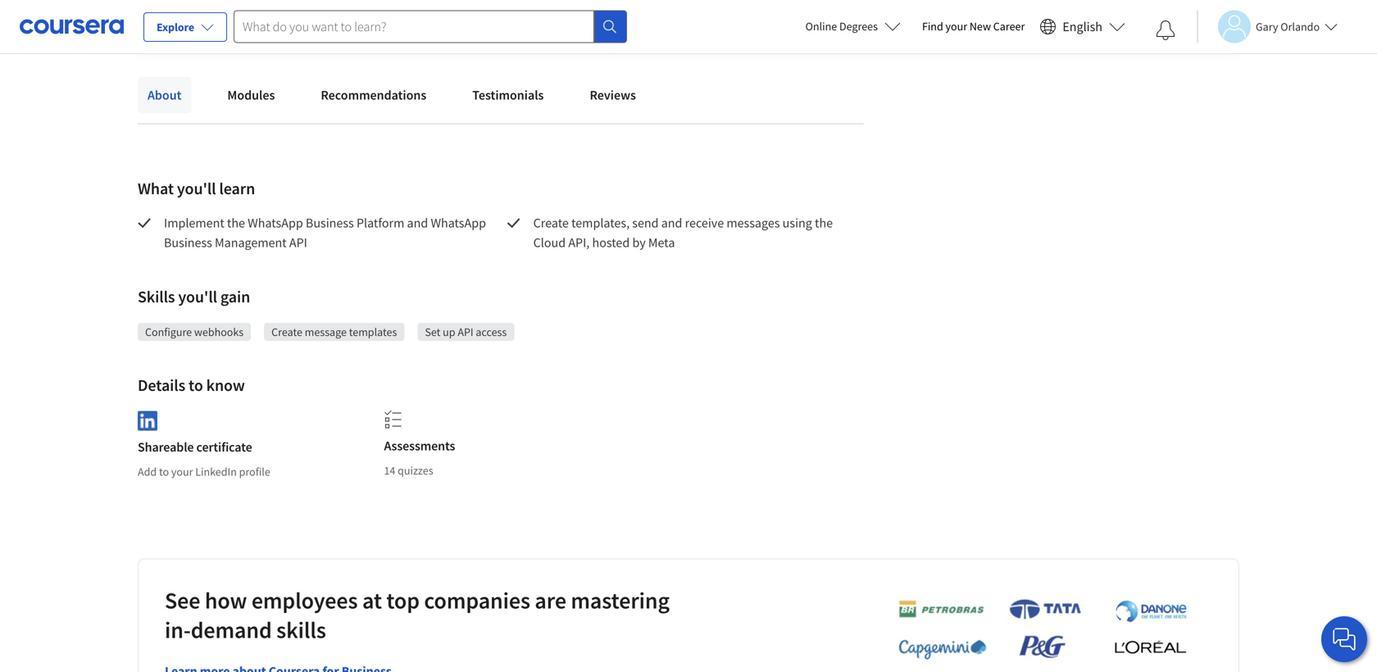 Task type: vqa. For each thing, say whether or not it's contained in the screenshot.
Find
yes



Task type: locate. For each thing, give the bounding box(es) containing it.
0 vertical spatial you'll
[[177, 178, 216, 199]]

1 horizontal spatial your
[[946, 19, 967, 34]]

api inside implement the whatsapp business platform and whatsapp business management api
[[289, 234, 307, 251]]

What do you want to learn? text field
[[234, 10, 594, 43]]

create left message
[[271, 325, 302, 339]]

0 vertical spatial api
[[289, 234, 307, 251]]

receive
[[685, 215, 724, 231]]

business
[[306, 215, 354, 231], [164, 234, 212, 251]]

1 vertical spatial business
[[164, 234, 212, 251]]

2 and from the left
[[661, 215, 682, 231]]

the inside create templates, send and receive messages using the cloud api, hosted by meta
[[815, 215, 833, 231]]

create templates, send and receive messages using the cloud api, hosted by meta
[[533, 215, 835, 251]]

access
[[476, 325, 507, 339]]

and inside create templates, send and receive messages using the cloud api, hosted by meta
[[661, 215, 682, 231]]

online
[[805, 19, 837, 34]]

the
[[227, 215, 245, 231], [815, 215, 833, 231]]

api
[[289, 234, 307, 251], [458, 325, 473, 339]]

whatsapp right platform
[[431, 215, 486, 231]]

you'll up configure webhooks
[[178, 286, 217, 307]]

and up the meta
[[661, 215, 682, 231]]

modules
[[227, 87, 275, 103]]

quizzes
[[398, 463, 433, 478]]

gary orlando button
[[1197, 10, 1338, 43]]

business down implement
[[164, 234, 212, 251]]

create inside create templates, send and receive messages using the cloud api, hosted by meta
[[533, 215, 569, 231]]

see how employees at top companies are mastering in-demand skills
[[165, 586, 670, 644]]

api right 'management'
[[289, 234, 307, 251]]

create
[[533, 215, 569, 231], [271, 325, 302, 339]]

certificate
[[196, 439, 252, 456]]

whatsapp
[[248, 215, 303, 231], [431, 215, 486, 231]]

None search field
[[234, 10, 627, 43]]

you'll for what
[[177, 178, 216, 199]]

companies
[[424, 586, 530, 615]]

new
[[970, 19, 991, 34]]

1 vertical spatial to
[[159, 465, 169, 479]]

set
[[425, 325, 440, 339]]

employees
[[251, 586, 358, 615]]

0 horizontal spatial your
[[171, 465, 193, 479]]

whatsapp up 'management'
[[248, 215, 303, 231]]

find your new career link
[[914, 16, 1033, 37]]

what you'll learn
[[138, 178, 255, 199]]

business left platform
[[306, 215, 354, 231]]

see
[[165, 586, 200, 615]]

to for your
[[159, 465, 169, 479]]

up
[[443, 325, 455, 339]]

testimonials
[[472, 87, 544, 103]]

0 horizontal spatial whatsapp
[[248, 215, 303, 231]]

recommendations link
[[311, 77, 436, 113]]

create message templates
[[271, 325, 397, 339]]

english button
[[1033, 0, 1132, 53]]

1 horizontal spatial the
[[815, 215, 833, 231]]

1 horizontal spatial business
[[306, 215, 354, 231]]

explore
[[157, 20, 194, 34]]

orlando
[[1281, 19, 1320, 34]]

0 horizontal spatial create
[[271, 325, 302, 339]]

send
[[632, 215, 659, 231]]

profile
[[239, 465, 270, 479]]

configure webhooks
[[145, 325, 244, 339]]

2 the from the left
[[815, 215, 833, 231]]

add to your linkedin profile
[[138, 465, 270, 479]]

templates,
[[571, 215, 630, 231]]

1 horizontal spatial and
[[661, 215, 682, 231]]

shareable
[[138, 439, 194, 456]]

top
[[386, 586, 420, 615]]

learn
[[219, 178, 255, 199]]

you'll up implement
[[177, 178, 216, 199]]

to right add
[[159, 465, 169, 479]]

about
[[148, 87, 181, 103]]

find your new career
[[922, 19, 1025, 34]]

gary
[[1256, 19, 1278, 34]]

1 vertical spatial create
[[271, 325, 302, 339]]

mastering
[[571, 586, 670, 615]]

your down shareable certificate at the bottom left of the page
[[171, 465, 193, 479]]

1 horizontal spatial api
[[458, 325, 473, 339]]

skills
[[138, 286, 175, 307]]

testimonials link
[[463, 77, 554, 113]]

platform
[[357, 215, 404, 231]]

1 and from the left
[[407, 215, 428, 231]]

webhooks
[[194, 325, 244, 339]]

and inside implement the whatsapp business platform and whatsapp business management api
[[407, 215, 428, 231]]

0 vertical spatial create
[[533, 215, 569, 231]]

recommendations
[[321, 87, 426, 103]]

0 horizontal spatial api
[[289, 234, 307, 251]]

the right using
[[815, 215, 833, 231]]

14
[[384, 463, 395, 478]]

know
[[206, 375, 245, 395]]

1 vertical spatial your
[[171, 465, 193, 479]]

configure
[[145, 325, 192, 339]]

how
[[205, 586, 247, 615]]

your
[[946, 19, 967, 34], [171, 465, 193, 479]]

0 horizontal spatial the
[[227, 215, 245, 231]]

1 vertical spatial you'll
[[178, 286, 217, 307]]

2 whatsapp from the left
[[431, 215, 486, 231]]

to
[[189, 375, 203, 395], [159, 465, 169, 479]]

0 horizontal spatial to
[[159, 465, 169, 479]]

meta
[[648, 234, 675, 251]]

the up 'management'
[[227, 215, 245, 231]]

0 vertical spatial to
[[189, 375, 203, 395]]

set up api access
[[425, 325, 507, 339]]

1 horizontal spatial create
[[533, 215, 569, 231]]

1 whatsapp from the left
[[248, 215, 303, 231]]

to left know
[[189, 375, 203, 395]]

and right platform
[[407, 215, 428, 231]]

your right find on the right
[[946, 19, 967, 34]]

details
[[138, 375, 185, 395]]

1 horizontal spatial to
[[189, 375, 203, 395]]

degrees
[[839, 19, 878, 34]]

0 vertical spatial business
[[306, 215, 354, 231]]

the inside implement the whatsapp business platform and whatsapp business management api
[[227, 215, 245, 231]]

1 horizontal spatial whatsapp
[[431, 215, 486, 231]]

online degrees
[[805, 19, 878, 34]]

1 the from the left
[[227, 215, 245, 231]]

demand
[[191, 616, 272, 644]]

and
[[407, 215, 428, 231], [661, 215, 682, 231]]

you'll
[[177, 178, 216, 199], [178, 286, 217, 307]]

implement the whatsapp business platform and whatsapp business management api
[[164, 215, 489, 251]]

add
[[138, 465, 157, 479]]

create up cloud
[[533, 215, 569, 231]]

api right up in the left of the page
[[458, 325, 473, 339]]

using
[[783, 215, 812, 231]]

0 horizontal spatial and
[[407, 215, 428, 231]]

hosted
[[592, 234, 630, 251]]



Task type: describe. For each thing, give the bounding box(es) containing it.
career
[[993, 19, 1025, 34]]

reviews link
[[580, 77, 646, 113]]

create for create message templates
[[271, 325, 302, 339]]

find
[[922, 19, 943, 34]]

create for create templates, send and receive messages using the cloud api, hosted by meta
[[533, 215, 569, 231]]

in-
[[165, 616, 191, 644]]

what
[[138, 178, 174, 199]]

online degrees button
[[792, 8, 914, 44]]

api,
[[568, 234, 590, 251]]

at
[[362, 586, 382, 615]]

about link
[[138, 77, 191, 113]]

coursera image
[[20, 13, 124, 40]]

0 horizontal spatial business
[[164, 234, 212, 251]]

14 quizzes
[[384, 463, 433, 478]]

0 vertical spatial your
[[946, 19, 967, 34]]

modules link
[[218, 77, 285, 113]]

reviews
[[590, 87, 636, 103]]

assessments
[[384, 438, 455, 454]]

shareable certificate
[[138, 439, 252, 456]]

you'll for skills
[[178, 286, 217, 307]]

1 vertical spatial api
[[458, 325, 473, 339]]

are
[[535, 586, 566, 615]]

gain
[[220, 286, 250, 307]]

management
[[215, 234, 287, 251]]

by
[[632, 234, 646, 251]]

linkedin
[[195, 465, 237, 479]]

explore button
[[143, 12, 227, 42]]

messages
[[726, 215, 780, 231]]

cloud
[[533, 234, 566, 251]]

implement
[[164, 215, 224, 231]]

details to know
[[138, 375, 245, 395]]

gary orlando
[[1256, 19, 1320, 34]]

to for know
[[189, 375, 203, 395]]

chat with us image
[[1331, 626, 1357, 652]]

message
[[305, 325, 347, 339]]

coursera enterprise logos image
[[874, 598, 1202, 669]]

show notifications image
[[1156, 20, 1175, 40]]

skills
[[276, 616, 326, 644]]

skills you'll gain
[[138, 286, 250, 307]]

english
[[1063, 18, 1102, 35]]

templates
[[349, 325, 397, 339]]



